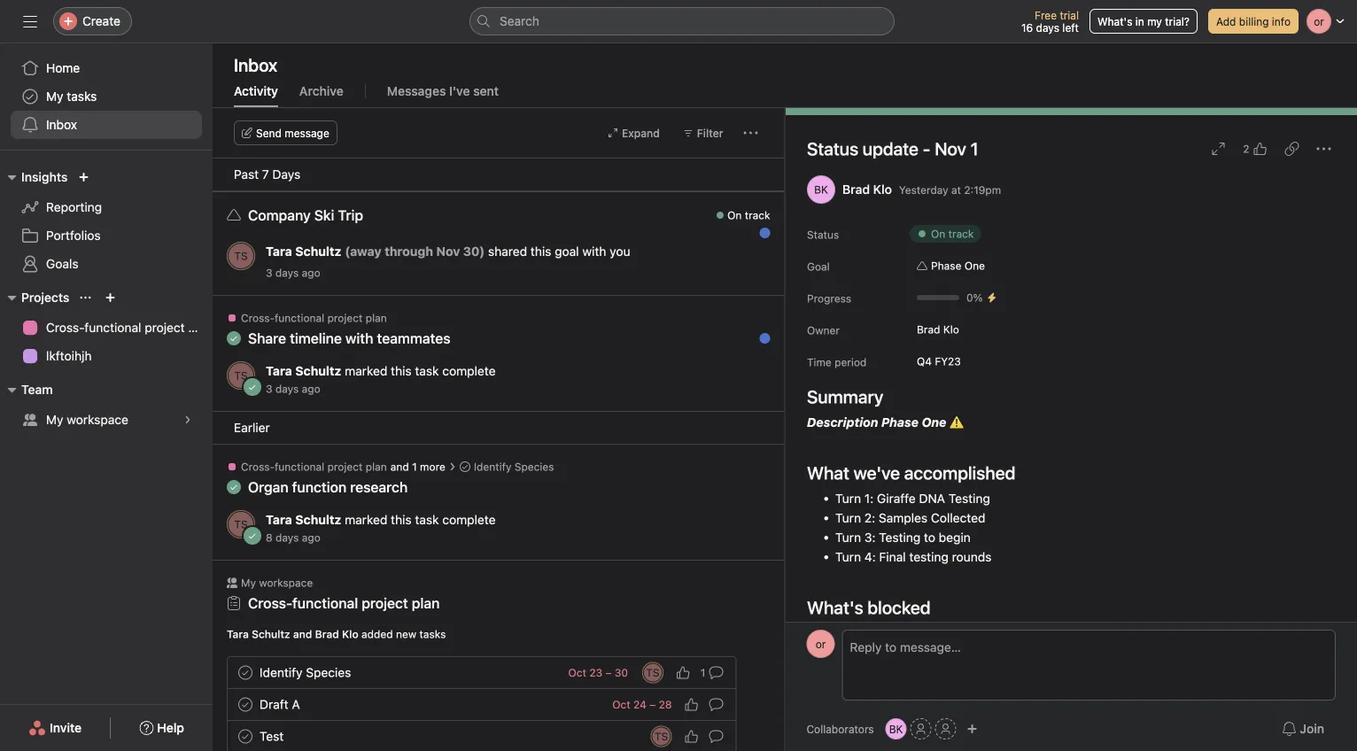Task type: vqa. For each thing, say whether or not it's contained in the screenshot.
'New project or portfolio' image
yes



Task type: locate. For each thing, give the bounding box(es) containing it.
brad up q4
[[917, 323, 940, 336]]

this inside tara schultz marked this task complete 3 days ago
[[391, 364, 412, 378]]

1 vertical spatial klo
[[943, 323, 959, 336]]

1 vertical spatial on
[[931, 228, 945, 240]]

1 horizontal spatial oct
[[612, 699, 631, 711]]

days right 16
[[1036, 21, 1060, 34]]

cross-functional project plan link up tara schultz and brad klo added new tasks
[[248, 595, 440, 612]]

0 horizontal spatial klo
[[342, 628, 359, 641]]

bk inside button
[[889, 723, 903, 735]]

tara schultz and brad klo added new tasks
[[227, 628, 446, 641]]

nov right '-'
[[934, 138, 966, 159]]

4 ago from the top
[[302, 532, 321, 544]]

1 horizontal spatial tasks
[[420, 628, 446, 641]]

1 completed image from the top
[[235, 694, 256, 715]]

new image
[[78, 172, 89, 183]]

3:
[[864, 530, 875, 545]]

ts button down share
[[227, 361, 255, 390]]

copy link image
[[1285, 142, 1299, 156]]

on left archive notification icon
[[727, 209, 742, 221]]

0 vertical spatial tara schultz link
[[266, 244, 341, 259]]

2 vertical spatial this
[[391, 513, 412, 527]]

1 vertical spatial 1
[[412, 461, 417, 473]]

phase left ⚠️ icon on the right of the page
[[881, 415, 918, 430]]

invite button
[[17, 712, 93, 744]]

2 complete from the top
[[442, 513, 496, 527]]

0 horizontal spatial inbox
[[46, 117, 77, 132]]

0 horizontal spatial one
[[921, 415, 946, 430]]

and left more
[[390, 461, 409, 473]]

tara
[[266, 244, 292, 259], [266, 364, 292, 378], [266, 513, 292, 527], [227, 628, 249, 641]]

0 horizontal spatial –
[[606, 667, 612, 679]]

on track down more actions image
[[727, 209, 770, 221]]

0 vertical spatial my workspace
[[46, 412, 128, 427]]

1 inside the 1 button
[[701, 667, 706, 679]]

info
[[1272, 15, 1291, 27]]

0 vertical spatial brad
[[842, 182, 870, 197]]

expand
[[622, 127, 660, 139]]

ago down company ski trip
[[302, 267, 320, 279]]

at
[[951, 184, 961, 196]]

1 vertical spatial tara schultz link
[[266, 364, 341, 378]]

completed image left test
[[235, 726, 256, 747]]

1
[[970, 138, 978, 159], [412, 461, 417, 473], [701, 667, 706, 679]]

1 vertical spatial oct
[[612, 699, 631, 711]]

1 vertical spatial 3
[[266, 267, 272, 279]]

0 horizontal spatial nov
[[436, 244, 460, 259]]

brad for brad klo yesterday at 2:19pm
[[842, 182, 870, 197]]

this down 'with teammates'
[[391, 364, 412, 378]]

1 task from the top
[[415, 364, 439, 378]]

1 tara schultz link from the top
[[266, 244, 341, 259]]

this
[[531, 244, 551, 259], [391, 364, 412, 378], [391, 513, 412, 527]]

1 horizontal spatial cross-functional project plan link
[[248, 595, 440, 612]]

more actions image
[[1317, 142, 1331, 156]]

1 vertical spatial marked
[[345, 513, 387, 527]]

0 vertical spatial 0 likes. click to like this task image
[[676, 666, 690, 680]]

update
[[862, 138, 918, 159]]

on track up phase one link
[[931, 228, 974, 240]]

3
[[266, 163, 272, 175], [266, 267, 272, 279], [266, 383, 272, 395]]

3 down company
[[266, 267, 272, 279]]

my inside my workspace link
[[46, 412, 63, 427]]

status
[[807, 138, 858, 159], [807, 229, 839, 241]]

0 horizontal spatial on
[[727, 209, 742, 221]]

time period
[[807, 356, 866, 369]]

0 horizontal spatial and
[[293, 628, 312, 641]]

0 vertical spatial bk
[[814, 183, 828, 196]]

one up 0%
[[964, 260, 985, 272]]

phase up brad klo
[[931, 260, 961, 272]]

-
[[922, 138, 930, 159]]

completed checkbox up completed option at left
[[235, 662, 256, 684]]

insights element
[[0, 161, 213, 282]]

oct 24 – 28
[[612, 699, 672, 711]]

schultz down company ski trip
[[295, 244, 341, 259]]

rounds
[[952, 550, 991, 564]]

create
[[82, 14, 120, 28]]

task inside tara schultz marked this task complete 3 days ago
[[415, 364, 439, 378]]

nov left 30)
[[436, 244, 460, 259]]

1 vertical spatial nov
[[436, 244, 460, 259]]

1 horizontal spatial 1
[[701, 667, 706, 679]]

4 turn from the top
[[835, 550, 861, 564]]

workspace inside teams element
[[67, 412, 128, 427]]

0 vertical spatial task
[[415, 364, 439, 378]]

oct left 24
[[612, 699, 631, 711]]

cross-
[[241, 312, 275, 324], [46, 320, 84, 335], [241, 461, 275, 473], [248, 595, 292, 612]]

full screen image
[[1211, 142, 1225, 156]]

added
[[362, 628, 393, 641]]

tara down share
[[266, 364, 292, 378]]

insights button
[[0, 167, 68, 188]]

3 days ago
[[266, 163, 320, 175]]

status update - nov 1 link
[[807, 138, 978, 159]]

ago inside tara schultz (away through nov 30) shared this goal with you 3 days ago
[[302, 267, 320, 279]]

2 completed checkbox from the top
[[235, 726, 256, 747]]

tasks down the home
[[67, 89, 97, 104]]

2 button
[[1238, 136, 1272, 161]]

archive notification image
[[751, 213, 765, 227]]

Completed checkbox
[[235, 694, 256, 715]]

project up function research
[[327, 461, 363, 473]]

1 horizontal spatial –
[[650, 699, 656, 711]]

0 vertical spatial identify
[[474, 461, 512, 473]]

completed checkbox left test
[[235, 726, 256, 747]]

completed image
[[235, 694, 256, 715], [235, 726, 256, 747]]

cross- up organ
[[241, 461, 275, 473]]

completed image for draft a
[[235, 694, 256, 715]]

workspace down lkftoihjh link
[[67, 412, 128, 427]]

turn left 3:
[[835, 530, 861, 545]]

status for status update - nov 1
[[807, 138, 858, 159]]

2 vertical spatial klo
[[342, 628, 359, 641]]

bk
[[814, 183, 828, 196], [889, 723, 903, 735]]

3 ago from the top
[[302, 383, 320, 395]]

tara schultz link
[[266, 244, 341, 259], [266, 364, 341, 378], [266, 513, 341, 527]]

tasks
[[67, 89, 97, 104], [420, 628, 446, 641]]

1 horizontal spatial bk
[[889, 723, 903, 735]]

cross-functional project plan down new project or portfolio image
[[46, 320, 212, 335]]

7 days
[[262, 167, 301, 182]]

schultz inside tara schultz marked this task complete 3 days ago
[[295, 364, 341, 378]]

tara for new
[[227, 628, 249, 641]]

1 horizontal spatial species
[[515, 461, 554, 473]]

klo up fy23
[[943, 323, 959, 336]]

1 vertical spatial inbox
[[46, 117, 77, 132]]

this left goal on the top left
[[531, 244, 551, 259]]

tasks right new
[[420, 628, 446, 641]]

test
[[260, 729, 284, 744]]

1 completed checkbox from the top
[[235, 662, 256, 684]]

0 vertical spatial phase
[[931, 260, 961, 272]]

status update - nov 1
[[807, 138, 978, 159]]

inbox up activity
[[234, 54, 277, 75]]

ts button left 8
[[227, 510, 255, 539]]

2 turn from the top
[[835, 511, 861, 525]]

1 horizontal spatial on track
[[931, 228, 974, 240]]

16
[[1022, 21, 1033, 34]]

workspace down 8
[[259, 577, 313, 589]]

a
[[292, 697, 300, 712]]

3 tara schultz link from the top
[[266, 513, 341, 527]]

complete down 'with teammates'
[[442, 364, 496, 378]]

0 horizontal spatial brad
[[315, 628, 339, 641]]

Completed checkbox
[[235, 662, 256, 684], [235, 726, 256, 747]]

1 horizontal spatial phase
[[931, 260, 961, 272]]

collaborators
[[807, 723, 874, 735]]

days right 8
[[276, 532, 299, 544]]

schultz for 3
[[295, 364, 341, 378]]

brad down update
[[842, 182, 870, 197]]

0 vertical spatial tasks
[[67, 89, 97, 104]]

tara schultz link up 8
[[266, 513, 341, 527]]

2 ago from the top
[[302, 267, 320, 279]]

tara schultz link down company ski trip
[[266, 244, 341, 259]]

turn left 1:
[[835, 491, 861, 506]]

0 comments image
[[709, 698, 723, 712]]

0 horizontal spatial workspace
[[67, 412, 128, 427]]

create button
[[53, 7, 132, 35]]

identify species right more
[[474, 461, 554, 473]]

send message button
[[234, 120, 337, 145]]

one left ⚠️ icon on the right of the page
[[921, 415, 946, 430]]

1 vertical spatial this
[[391, 364, 412, 378]]

1 vertical spatial brad
[[917, 323, 940, 336]]

marked inside the tara schultz marked this task complete 8 days ago
[[345, 513, 387, 527]]

2 vertical spatial my
[[241, 577, 256, 589]]

completed image left the draft
[[235, 694, 256, 715]]

cross-functional project plan inside "projects" element
[[46, 320, 212, 335]]

projects element
[[0, 282, 213, 374]]

filter button
[[675, 120, 731, 145]]

2 horizontal spatial klo
[[943, 323, 959, 336]]

task down 'with teammates'
[[415, 364, 439, 378]]

tara up 8
[[266, 513, 292, 527]]

on track
[[727, 209, 770, 221], [931, 228, 974, 240]]

schultz down organ function research
[[295, 513, 341, 527]]

complete for tara schultz marked this task complete 3 days ago
[[442, 364, 496, 378]]

1 vertical spatial complete
[[442, 513, 496, 527]]

timeline
[[290, 330, 342, 347]]

we've accomplished
[[853, 462, 1015, 483]]

my workspace down team
[[46, 412, 128, 427]]

messages i've sent
[[387, 84, 499, 98]]

in
[[1136, 15, 1145, 27]]

0 vertical spatial my
[[46, 89, 63, 104]]

complete down more
[[442, 513, 496, 527]]

functional up lkftoihjh link
[[84, 320, 141, 335]]

1 vertical spatial on track
[[931, 228, 974, 240]]

brad klo
[[917, 323, 959, 336]]

2 task from the top
[[415, 513, 439, 527]]

function research
[[292, 479, 408, 496]]

bk right 'collaborators'
[[889, 723, 903, 735]]

2 tara schultz link from the top
[[266, 364, 341, 378]]

workspace
[[67, 412, 128, 427], [259, 577, 313, 589]]

through
[[385, 244, 433, 259]]

1 status from the top
[[807, 138, 858, 159]]

track
[[745, 209, 770, 221], [948, 228, 974, 240]]

0 likes. click to like this task image for test
[[684, 730, 699, 744]]

0 horizontal spatial testing
[[879, 530, 920, 545]]

reporting
[[46, 200, 102, 214]]

0 vertical spatial identify species
[[474, 461, 554, 473]]

complete inside the tara schultz marked this task complete 8 days ago
[[442, 513, 496, 527]]

testing down samples
[[879, 530, 920, 545]]

messages
[[387, 84, 446, 98]]

1 horizontal spatial workspace
[[259, 577, 313, 589]]

i've
[[449, 84, 470, 98]]

portfolios link
[[11, 221, 202, 250]]

1 horizontal spatial and
[[390, 461, 409, 473]]

2:
[[864, 511, 875, 525]]

earlier
[[234, 420, 270, 435]]

1 horizontal spatial klo
[[873, 182, 892, 197]]

0 horizontal spatial identify
[[260, 665, 303, 680]]

0 vertical spatial klo
[[873, 182, 892, 197]]

send message
[[256, 127, 329, 139]]

tasks inside global element
[[67, 89, 97, 104]]

1 vertical spatial 0 likes. click to like this task image
[[684, 698, 699, 712]]

identify
[[474, 461, 512, 473], [260, 665, 303, 680]]

turn left 4:
[[835, 550, 861, 564]]

1 vertical spatial identify
[[260, 665, 303, 680]]

0 vertical spatial –
[[606, 667, 612, 679]]

0 likes. click to like this task image left 0 comments image
[[684, 730, 699, 744]]

2 completed image from the top
[[235, 726, 256, 747]]

my tasks
[[46, 89, 97, 104]]

identify up draft a
[[260, 665, 303, 680]]

bk left brad klo "link"
[[814, 183, 828, 196]]

and up a
[[293, 628, 312, 641]]

klo left yesterday
[[873, 182, 892, 197]]

my workspace link
[[11, 406, 202, 434]]

testing
[[909, 550, 948, 564]]

schultz for 8
[[295, 513, 341, 527]]

my for my tasks link
[[46, 89, 63, 104]]

functional up tara schultz and brad klo added new tasks
[[292, 595, 358, 612]]

my workspace
[[46, 412, 128, 427], [241, 577, 313, 589]]

or button
[[807, 630, 835, 658]]

tara up completed icon
[[227, 628, 249, 641]]

klo left added
[[342, 628, 359, 641]]

klo for brad klo yesterday at 2:19pm
[[873, 182, 892, 197]]

2 status from the top
[[807, 229, 839, 241]]

identify right more
[[474, 461, 512, 473]]

2:19pm
[[964, 184, 1001, 196]]

plan up function research
[[366, 461, 387, 473]]

join button
[[1271, 713, 1336, 745]]

phase
[[931, 260, 961, 272], [881, 415, 918, 430]]

cross- up share
[[241, 312, 275, 324]]

nov inside tara schultz (away through nov 30) shared this goal with you 3 days ago
[[436, 244, 460, 259]]

this inside tara schultz (away through nov 30) shared this goal with you 3 days ago
[[531, 244, 551, 259]]

task inside the tara schultz marked this task complete 8 days ago
[[415, 513, 439, 527]]

task
[[415, 364, 439, 378], [415, 513, 439, 527]]

schultz inside the tara schultz marked this task complete 8 days ago
[[295, 513, 341, 527]]

1 complete from the top
[[442, 364, 496, 378]]

messages i've sent link
[[387, 84, 499, 107]]

identify species up a
[[260, 665, 351, 680]]

0 vertical spatial on
[[727, 209, 742, 221]]

cross-functional project plan link down new project or portfolio image
[[11, 314, 212, 342]]

schultz up completed icon
[[252, 628, 290, 641]]

0 vertical spatial 3
[[266, 163, 272, 175]]

or
[[816, 638, 826, 650]]

(away
[[345, 244, 382, 259]]

oct left the 23
[[568, 667, 586, 679]]

0 horizontal spatial my workspace
[[46, 412, 128, 427]]

1 marked from the top
[[345, 364, 387, 378]]

brad
[[842, 182, 870, 197], [917, 323, 940, 336], [315, 628, 339, 641]]

past 7 days
[[234, 167, 301, 182]]

tara down company
[[266, 244, 292, 259]]

cross-functional project plan up timeline
[[241, 312, 387, 324]]

0 likes. click to like this task image
[[676, 666, 690, 680], [684, 698, 699, 712], [684, 730, 699, 744]]

0 horizontal spatial phase
[[881, 415, 918, 430]]

status up brad klo "link"
[[807, 138, 858, 159]]

0 horizontal spatial tasks
[[67, 89, 97, 104]]

this down and 1 more
[[391, 513, 412, 527]]

what's in my trial?
[[1098, 15, 1190, 27]]

add billing info
[[1216, 15, 1291, 27]]

tara inside tara schultz marked this task complete 3 days ago
[[266, 364, 292, 378]]

new project or portfolio image
[[105, 292, 116, 303]]

tara inside the tara schultz marked this task complete 8 days ago
[[266, 513, 292, 527]]

0 vertical spatial oct
[[568, 667, 586, 679]]

ago down timeline
[[302, 383, 320, 395]]

1 vertical spatial status
[[807, 229, 839, 241]]

share timeline with teammates
[[248, 330, 451, 347]]

2 horizontal spatial 1
[[970, 138, 978, 159]]

– right 24
[[650, 699, 656, 711]]

schultz down timeline
[[295, 364, 341, 378]]

0 vertical spatial inbox
[[234, 54, 277, 75]]

tara schultz link down timeline
[[266, 364, 341, 378]]

0 vertical spatial complete
[[442, 364, 496, 378]]

1 vertical spatial tasks
[[420, 628, 446, 641]]

0 vertical spatial nov
[[934, 138, 966, 159]]

0 horizontal spatial cross-functional project plan link
[[11, 314, 212, 342]]

marked for tara schultz marked this task complete 8 days ago
[[345, 513, 387, 527]]

tara inside tara schultz (away through nov 30) shared this goal with you 3 days ago
[[266, 244, 292, 259]]

2 vertical spatial 0 likes. click to like this task image
[[684, 730, 699, 744]]

– right the 23
[[606, 667, 612, 679]]

0 likes. click to like this task image left 0 comments icon
[[684, 698, 699, 712]]

1 vertical spatial bk
[[889, 723, 903, 735]]

oct 23 – 30
[[568, 667, 628, 679]]

teams element
[[0, 374, 213, 438]]

1 vertical spatial task
[[415, 513, 439, 527]]

add
[[1216, 15, 1236, 27]]

completed image for test
[[235, 726, 256, 747]]

0 vertical spatial marked
[[345, 364, 387, 378]]

2 marked from the top
[[345, 513, 387, 527]]

1 vertical spatial –
[[650, 699, 656, 711]]

to
[[924, 530, 935, 545]]

1 vertical spatial cross-functional project plan link
[[248, 595, 440, 612]]

3 3 from the top
[[266, 383, 272, 395]]

0 vertical spatial cross-functional project plan link
[[11, 314, 212, 342]]

0 horizontal spatial oct
[[568, 667, 586, 679]]

what's in my trial? button
[[1090, 9, 1198, 34]]

2 vertical spatial 3
[[266, 383, 272, 395]]

0 likes. click to like this task image left the 1 button in the bottom right of the page
[[676, 666, 690, 680]]

2 horizontal spatial brad
[[917, 323, 940, 336]]

2 vertical spatial tara schultz link
[[266, 513, 341, 527]]

tara schultz link for tara schultz marked this task complete 3 days ago
[[266, 364, 341, 378]]

complete inside tara schultz marked this task complete 3 days ago
[[442, 364, 496, 378]]

schultz inside tara schultz (away through nov 30) shared this goal with you 3 days ago
[[295, 244, 341, 259]]

1 vertical spatial phase
[[881, 415, 918, 430]]

inbox down my tasks
[[46, 117, 77, 132]]

projects
[[21, 290, 69, 305]]

oct for draft a
[[612, 699, 631, 711]]

2 vertical spatial 1
[[701, 667, 706, 679]]

track up phase one
[[948, 228, 974, 240]]

hide sidebar image
[[23, 14, 37, 28]]

testing
[[948, 491, 990, 506], [879, 530, 920, 545]]

turn left '2:'
[[835, 511, 861, 525]]

cross-functional project plan link
[[11, 314, 212, 342], [248, 595, 440, 612]]

status up goal
[[807, 229, 839, 241]]

0 vertical spatial status
[[807, 138, 858, 159]]

3 right past
[[266, 163, 272, 175]]

my for my workspace link
[[46, 412, 63, 427]]

goals
[[46, 256, 78, 271]]

1 vertical spatial completed image
[[235, 726, 256, 747]]

24
[[634, 699, 647, 711]]

ago right 8
[[302, 532, 321, 544]]

send
[[256, 127, 282, 139]]

0 horizontal spatial 1
[[412, 461, 417, 473]]

0 vertical spatial 1
[[970, 138, 978, 159]]

plan left share
[[188, 320, 212, 335]]

1 vertical spatial workspace
[[259, 577, 313, 589]]

2 3 from the top
[[266, 267, 272, 279]]

brad left added
[[315, 628, 339, 641]]

0 horizontal spatial species
[[306, 665, 351, 680]]

share
[[248, 330, 286, 347]]

1 horizontal spatial on
[[931, 228, 945, 240]]

add or remove collaborators image
[[967, 724, 978, 734]]

1:
[[864, 491, 873, 506]]

1 vertical spatial species
[[306, 665, 351, 680]]

on up phase one link
[[931, 228, 945, 240]]

my inside my tasks link
[[46, 89, 63, 104]]

0 vertical spatial species
[[515, 461, 554, 473]]

marked inside tara schultz marked this task complete 3 days ago
[[345, 364, 387, 378]]

1 vertical spatial my
[[46, 412, 63, 427]]

this inside the tara schultz marked this task complete 8 days ago
[[391, 513, 412, 527]]



Task type: describe. For each thing, give the bounding box(es) containing it.
3 inside tara schultz (away through nov 30) shared this goal with you 3 days ago
[[266, 267, 272, 279]]

team
[[21, 382, 53, 397]]

giraffe
[[877, 491, 915, 506]]

global element
[[0, 43, 213, 150]]

projects button
[[0, 287, 69, 308]]

tara schultz marked this task complete 3 days ago
[[266, 364, 496, 395]]

1 3 from the top
[[266, 163, 272, 175]]

oct for identify species
[[568, 667, 586, 679]]

plan up 'with teammates'
[[366, 312, 387, 324]]

ts button right 30
[[642, 662, 664, 684]]

brad for brad klo
[[917, 323, 940, 336]]

activity link
[[234, 84, 278, 107]]

ski trip
[[314, 207, 363, 224]]

join
[[1300, 722, 1325, 736]]

show options, current sort, top image
[[80, 292, 91, 303]]

search button
[[470, 7, 895, 35]]

2
[[1243, 143, 1249, 155]]

0 vertical spatial and
[[390, 461, 409, 473]]

0 horizontal spatial identify species
[[260, 665, 351, 680]]

4:
[[864, 550, 876, 564]]

0 horizontal spatial track
[[745, 209, 770, 221]]

project up lkftoihjh link
[[145, 320, 185, 335]]

⚠️ image
[[949, 416, 963, 430]]

sent
[[473, 84, 499, 98]]

cross-functional project plan up organ function research
[[241, 461, 387, 473]]

marked for tara schultz marked this task complete 3 days ago
[[345, 364, 387, 378]]

help button
[[128, 712, 196, 744]]

draft a
[[260, 697, 300, 712]]

q4
[[917, 355, 932, 368]]

left
[[1063, 21, 1079, 34]]

1 horizontal spatial inbox
[[234, 54, 277, 75]]

with
[[582, 244, 606, 259]]

plan inside "projects" element
[[188, 320, 212, 335]]

brad klo yesterday at 2:19pm
[[842, 182, 1001, 197]]

schultz for shared
[[295, 244, 341, 259]]

task for tara schultz marked this task complete 3 days ago
[[415, 364, 439, 378]]

1 horizontal spatial testing
[[948, 491, 990, 506]]

days inside free trial 16 days left
[[1036, 21, 1060, 34]]

project up added
[[362, 595, 408, 612]]

status for status
[[807, 229, 839, 241]]

cross- down 8
[[248, 595, 292, 612]]

insights
[[21, 170, 68, 184]]

days inside the tara schultz marked this task complete 8 days ago
[[276, 532, 299, 544]]

0 comments image
[[709, 730, 723, 744]]

search list box
[[470, 7, 895, 35]]

1 horizontal spatial nov
[[934, 138, 966, 159]]

0 likes. click to like this task image for draft a
[[684, 698, 699, 712]]

brad klo link
[[842, 182, 892, 197]]

my
[[1147, 15, 1162, 27]]

archive link
[[299, 84, 344, 107]]

tara schultz marked this task complete 8 days ago
[[266, 513, 496, 544]]

home
[[46, 61, 80, 75]]

samples
[[878, 511, 927, 525]]

message
[[285, 127, 329, 139]]

phase one link
[[909, 257, 992, 275]]

draft
[[260, 697, 289, 712]]

lkftoihjh
[[46, 349, 92, 363]]

– for identify species
[[606, 667, 612, 679]]

what's
[[1098, 15, 1133, 27]]

30
[[615, 667, 628, 679]]

what's blocked
[[807, 597, 930, 618]]

trial?
[[1165, 15, 1190, 27]]

tara for 8
[[266, 513, 292, 527]]

ago inside the tara schultz marked this task complete 8 days ago
[[302, 532, 321, 544]]

functional up timeline
[[275, 312, 324, 324]]

functional up organ function research
[[275, 461, 324, 473]]

project up share timeline with teammates
[[327, 312, 363, 324]]

3 inside tara schultz marked this task complete 3 days ago
[[266, 383, 272, 395]]

3 turn from the top
[[835, 530, 861, 545]]

goal
[[555, 244, 579, 259]]

days down 'send message' 'button'
[[275, 163, 299, 175]]

0 horizontal spatial bk
[[814, 183, 828, 196]]

trial
[[1060, 9, 1079, 21]]

cross- inside "projects" element
[[46, 320, 84, 335]]

tara for shared
[[266, 244, 292, 259]]

functional inside "projects" element
[[84, 320, 141, 335]]

1 horizontal spatial identify species
[[474, 461, 554, 473]]

days inside tara schultz (away through nov 30) shared this goal with you 3 days ago
[[275, 267, 299, 279]]

lkftoihjh link
[[11, 342, 202, 370]]

1 button
[[695, 661, 729, 685]]

complete for tara schultz marked this task complete 8 days ago
[[442, 513, 496, 527]]

billing
[[1239, 15, 1269, 27]]

final
[[879, 550, 906, 564]]

inbox inside "link"
[[46, 117, 77, 132]]

oct 23 – 30 button
[[568, 667, 628, 679]]

time
[[807, 356, 831, 369]]

invite
[[50, 721, 82, 735]]

progress
[[807, 292, 851, 305]]

0 vertical spatial on track
[[727, 209, 770, 221]]

begin
[[938, 530, 970, 545]]

cross-functional project plan up tara schultz and brad klo added new tasks
[[248, 595, 440, 612]]

ts button down 28
[[651, 726, 672, 747]]

ago inside tara schultz marked this task complete 3 days ago
[[302, 383, 320, 395]]

home link
[[11, 54, 202, 82]]

tara schultz link for tara schultz marked this task complete 8 days ago
[[266, 513, 341, 527]]

past
[[234, 167, 259, 182]]

my workspace inside teams element
[[46, 412, 128, 427]]

schultz for new
[[252, 628, 290, 641]]

what
[[807, 462, 849, 483]]

completed checkbox for test
[[235, 726, 256, 747]]

what we've accomplished turn 1: giraffe dna testing turn 2: samples collected turn 3: testing to begin turn 4: final testing rounds
[[807, 462, 1015, 564]]

more
[[420, 461, 446, 473]]

1 vertical spatial one
[[921, 415, 946, 430]]

plan up new
[[412, 595, 440, 612]]

with teammates
[[345, 330, 451, 347]]

oct 24 – 28 button
[[612, 699, 672, 711]]

– for draft a
[[650, 699, 656, 711]]

period
[[834, 356, 866, 369]]

completed checkbox for identify species
[[235, 662, 256, 684]]

tara schultz (away through nov 30) shared this goal with you 3 days ago
[[266, 244, 630, 279]]

0%
[[966, 291, 983, 304]]

1 horizontal spatial my workspace
[[241, 577, 313, 589]]

collected
[[931, 511, 985, 525]]

days inside tara schultz marked this task complete 3 days ago
[[275, 383, 299, 395]]

description
[[807, 415, 878, 430]]

archive
[[299, 84, 344, 98]]

search
[[500, 14, 540, 28]]

summary
[[807, 386, 883, 407]]

1 horizontal spatial identify
[[474, 461, 512, 473]]

bk button
[[886, 719, 907, 740]]

completed image
[[235, 662, 256, 684]]

company
[[248, 207, 311, 224]]

1 vertical spatial and
[[293, 628, 312, 641]]

see details, my workspace image
[[183, 415, 193, 425]]

1 horizontal spatial track
[[948, 228, 974, 240]]

add to bookmarks image
[[723, 213, 737, 227]]

klo for brad klo
[[943, 323, 959, 336]]

this for tara schultz marked this task complete 8 days ago
[[391, 513, 412, 527]]

ts button down company
[[227, 242, 255, 270]]

more actions image
[[744, 126, 758, 140]]

fy23
[[935, 355, 961, 368]]

shared
[[488, 244, 527, 259]]

1 turn from the top
[[835, 491, 861, 506]]

dna
[[919, 491, 945, 506]]

filter
[[697, 127, 723, 139]]

yesterday
[[899, 184, 948, 196]]

task for tara schultz marked this task complete 8 days ago
[[415, 513, 439, 527]]

1 ago from the top
[[302, 163, 320, 175]]

inbox link
[[11, 111, 202, 139]]

this for tara schultz marked this task complete 3 days ago
[[391, 364, 412, 378]]

0 vertical spatial one
[[964, 260, 985, 272]]

tara for 3
[[266, 364, 292, 378]]

help
[[157, 721, 184, 735]]



